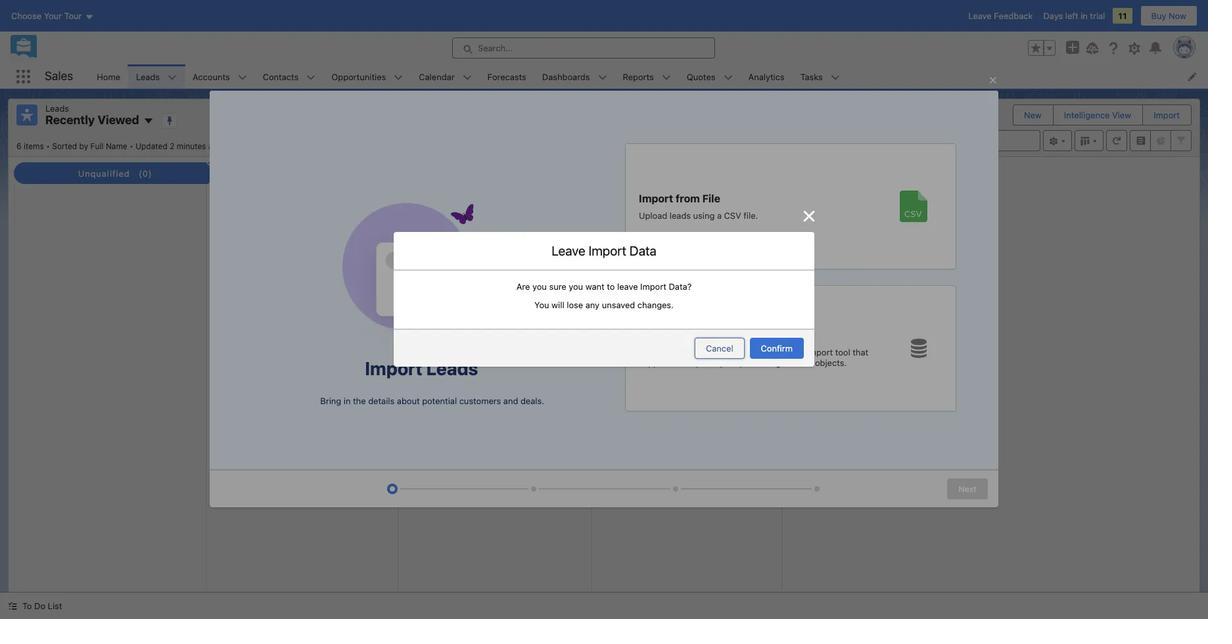 Task type: describe. For each thing, give the bounding box(es) containing it.
leave feedback link
[[969, 11, 1033, 21]]

(0)
[[139, 168, 152, 179]]

to
[[22, 601, 32, 612]]

0 horizontal spatial in
[[344, 396, 351, 407]]

including
[[745, 358, 781, 368]]

recently viewed
[[45, 113, 139, 127]]

use
[[639, 347, 655, 358]]

import down green
[[589, 243, 627, 258]]

next
[[959, 484, 977, 495]]

text default image inside to do list button
[[8, 602, 17, 611]]

export
[[736, 329, 770, 341]]

recently viewed status
[[16, 141, 136, 151]]

days
[[1044, 11, 1063, 21]]

from
[[676, 193, 700, 204]]

quotes link
[[679, 64, 724, 89]]

name
[[106, 141, 127, 151]]

forecasts
[[488, 71, 527, 82]]

confirm button
[[750, 338, 804, 359]]

dot
[[627, 224, 641, 233]]

home
[[97, 71, 120, 82]]

bring
[[320, 396, 341, 407]]

2 • from the left
[[130, 141, 133, 151]]

import
[[807, 347, 833, 358]]

view
[[1113, 110, 1132, 120]]

reports link
[[615, 64, 662, 89]]

will
[[552, 300, 565, 310]]

home link
[[89, 64, 128, 89]]

tasks link
[[793, 64, 831, 89]]

sarah loehr (sample) link
[[410, 195, 497, 206]]

administrator
[[440, 211, 490, 221]]

or
[[723, 329, 733, 341]]

information
[[637, 211, 679, 221]]

(sample) for sarah loehr (sample)
[[461, 195, 497, 206]]

import up details
[[365, 358, 423, 380]]

sorted
[[52, 141, 77, 151]]

medlife,
[[410, 224, 443, 233]]

intelligence
[[1065, 110, 1110, 120]]

accounts
[[193, 71, 230, 82]]

1 horizontal spatial in
[[1081, 11, 1088, 21]]

1 text default image from the top
[[377, 198, 387, 207]]

david
[[603, 195, 625, 206]]

a
[[717, 210, 722, 221]]

ago
[[208, 141, 222, 151]]

leads list item
[[128, 64, 185, 89]]

search... button
[[452, 37, 715, 59]]

tool
[[836, 347, 851, 358]]

quotes list item
[[679, 64, 741, 89]]

tasks
[[801, 71, 823, 82]]

days left in trial
[[1044, 11, 1106, 21]]

leads
[[670, 210, 691, 221]]

unsaved
[[602, 300, 635, 310]]

opportunities list item
[[324, 64, 411, 89]]

data inside import, update, or export use the data import wizard, an advanced import tool that supports multiple objects, including custom objects.
[[672, 347, 691, 358]]

intelligence view
[[1065, 110, 1132, 120]]

2 you from the left
[[569, 281, 583, 292]]

are you sure you want to leave import data?
[[517, 281, 692, 292]]

wizard,
[[722, 347, 752, 358]]

none search field inside recently viewed|leads|list view "element"
[[883, 130, 1041, 151]]

dashboards list item
[[535, 64, 615, 89]]

list containing home
[[89, 64, 1209, 89]]

intelligence view button
[[1054, 105, 1142, 125]]

file.
[[744, 210, 758, 221]]

dashboards link
[[535, 64, 598, 89]]

publishing
[[643, 224, 681, 233]]

calendar list item
[[411, 64, 480, 89]]

2 text default image from the top
[[377, 334, 387, 344]]

cancel button
[[695, 338, 745, 359]]

csv
[[724, 210, 742, 221]]

accounts link
[[185, 64, 238, 89]]

to do list
[[22, 601, 62, 612]]

leave
[[618, 281, 638, 292]]

1 you from the left
[[533, 281, 547, 292]]

items
[[24, 141, 44, 151]]

reports list item
[[615, 64, 679, 89]]

recently
[[45, 113, 95, 127]]

inc.
[[445, 224, 458, 233]]

dashboards
[[542, 71, 590, 82]]

by
[[79, 141, 88, 151]]

customers
[[459, 396, 501, 407]]

leave for leave feedback
[[969, 11, 992, 21]]

update,
[[679, 329, 720, 341]]

to
[[607, 281, 615, 292]]

buy
[[1152, 11, 1167, 21]]

bring in the details about potential customers and deals.
[[320, 396, 545, 407]]

viewed
[[98, 113, 139, 127]]

import up changes.
[[641, 281, 667, 292]]

system
[[410, 211, 438, 221]]

you
[[535, 300, 549, 310]]

11
[[1119, 11, 1127, 21]]

new button
[[1014, 105, 1053, 125]]

buy now button
[[1141, 5, 1198, 26]]

buy now
[[1152, 11, 1187, 21]]

select list display image
[[1075, 130, 1104, 151]]

recently viewed|leads|list view element
[[8, 99, 1201, 593]]

david adelson (sample)
[[603, 195, 698, 206]]

deals.
[[521, 396, 545, 407]]

leads link
[[128, 64, 168, 89]]



Task type: locate. For each thing, give the bounding box(es) containing it.
0 horizontal spatial leave
[[552, 243, 586, 258]]

updated
[[136, 141, 168, 151]]

0 vertical spatial leads
[[136, 71, 160, 82]]

import inside import from file upload leads using a csv file.
[[639, 193, 673, 204]]

0 horizontal spatial (sample)
[[461, 195, 497, 206]]

multiple
[[677, 358, 709, 368]]

1 horizontal spatial leave
[[969, 11, 992, 21]]

leave import data
[[552, 243, 657, 258]]

0 horizontal spatial you
[[533, 281, 547, 292]]

sales
[[45, 69, 73, 83]]

accounts list item
[[185, 64, 255, 89]]

any
[[586, 300, 600, 310]]

that
[[853, 347, 869, 358]]

custom
[[784, 358, 813, 368]]

1 vertical spatial leads
[[45, 103, 69, 114]]

want
[[586, 281, 605, 292]]

1 (sample) from the left
[[461, 195, 497, 206]]

unqualified
[[78, 168, 130, 179]]

import up multiple
[[693, 347, 719, 358]]

using
[[694, 210, 715, 221]]

analytics
[[749, 71, 785, 82]]

details
[[368, 396, 395, 407]]

contacts link
[[255, 64, 307, 89]]

leads up potential
[[426, 358, 478, 380]]

are
[[517, 281, 530, 292]]

data up multiple
[[672, 347, 691, 358]]

0 horizontal spatial leads
[[45, 103, 69, 114]]

1 horizontal spatial •
[[130, 141, 133, 151]]

new
[[1025, 110, 1042, 120]]

in right the bring
[[344, 396, 351, 407]]

0 vertical spatial leave
[[969, 11, 992, 21]]

1 vertical spatial text default image
[[377, 334, 387, 344]]

objects.
[[815, 358, 847, 368]]

list
[[89, 64, 1209, 89]]

leave
[[969, 11, 992, 21], [552, 243, 586, 258]]

group
[[1028, 40, 1056, 56]]

system administrator medlife, inc.
[[410, 211, 490, 233]]

0 vertical spatial in
[[1081, 11, 1088, 21]]

the up supports
[[657, 347, 670, 358]]

and
[[504, 396, 518, 407]]

the left details
[[353, 396, 366, 407]]

(sample) up the leads
[[662, 195, 698, 206]]

import inside import, update, or export use the data import wizard, an advanced import tool that supports multiple objects, including custom objects.
[[693, 347, 719, 358]]

(sample) for david adelson (sample)
[[662, 195, 698, 206]]

1 vertical spatial text default image
[[8, 602, 17, 611]]

0 vertical spatial the
[[657, 347, 670, 358]]

quotes
[[687, 71, 716, 82]]

1 • from the left
[[46, 141, 50, 151]]

next button
[[948, 479, 988, 500]]

cancel
[[706, 343, 734, 353]]

now
[[1169, 11, 1187, 21]]

1 vertical spatial the
[[353, 396, 366, 407]]

changes.
[[638, 300, 674, 310]]

list
[[48, 601, 62, 612]]

leave for leave import data
[[552, 243, 586, 258]]

click to dial disabled image
[[218, 236, 374, 247], [410, 236, 567, 247], [603, 236, 758, 247], [218, 304, 374, 315], [218, 373, 374, 383]]

leads down sales
[[45, 103, 69, 114]]

data down dot
[[630, 243, 657, 258]]

contacts list item
[[255, 64, 324, 89]]

0 vertical spatial text default image
[[377, 266, 387, 275]]

import inside button
[[1154, 110, 1180, 120]]

import,
[[639, 329, 677, 341]]

the
[[657, 347, 670, 358], [353, 396, 366, 407]]

text default image
[[377, 266, 387, 275], [8, 602, 17, 611]]

•
[[46, 141, 50, 151], [130, 141, 133, 151]]

Search Recently Viewed list view. search field
[[883, 130, 1041, 151]]

inverse image
[[802, 208, 817, 224]]

an
[[754, 347, 764, 358]]

import button
[[1144, 105, 1191, 125]]

1 horizontal spatial data
[[672, 347, 691, 358]]

do
[[34, 601, 45, 612]]

import right view
[[1154, 110, 1180, 120]]

green
[[603, 224, 625, 233]]

1 horizontal spatial the
[[657, 347, 670, 358]]

leads inside "element"
[[45, 103, 69, 114]]

potential
[[422, 396, 457, 407]]

text default image left sarah
[[377, 198, 387, 207]]

1 horizontal spatial leads
[[136, 71, 160, 82]]

supports
[[639, 358, 675, 368]]

left
[[1066, 11, 1079, 21]]

text default image up the import leads
[[377, 334, 387, 344]]

you will lose any unsaved changes.
[[535, 300, 674, 310]]

list view controls image
[[1044, 130, 1073, 151]]

leads
[[136, 71, 160, 82], [45, 103, 69, 114], [426, 358, 478, 380]]

the inside import, update, or export use the data import wizard, an advanced import tool that supports multiple objects, including custom objects.
[[657, 347, 670, 358]]

calendar link
[[411, 64, 463, 89]]

objects,
[[711, 358, 743, 368]]

analytics link
[[741, 64, 793, 89]]

(sample) up administrator
[[461, 195, 497, 206]]

2 horizontal spatial leads
[[426, 358, 478, 380]]

1 vertical spatial leave
[[552, 243, 586, 258]]

in right left
[[1081, 11, 1088, 21]]

director, information technology green dot publishing
[[603, 211, 724, 233]]

0 horizontal spatial data
[[630, 243, 657, 258]]

sarah
[[410, 195, 433, 206]]

import up upload
[[639, 193, 673, 204]]

you
[[533, 281, 547, 292], [569, 281, 583, 292]]

2 (sample) from the left
[[662, 195, 698, 206]]

feedback
[[994, 11, 1033, 21]]

calendar
[[419, 71, 455, 82]]

0 vertical spatial data
[[630, 243, 657, 258]]

• right name
[[130, 141, 133, 151]]

1 horizontal spatial (sample)
[[662, 195, 698, 206]]

leads inside list item
[[136, 71, 160, 82]]

0 horizontal spatial •
[[46, 141, 50, 151]]

leads right home
[[136, 71, 160, 82]]

1 vertical spatial data
[[672, 347, 691, 358]]

2 vertical spatial leads
[[426, 358, 478, 380]]

0 horizontal spatial text default image
[[8, 602, 17, 611]]

you right sure
[[569, 281, 583, 292]]

6 items • sorted by full name • updated 2 minutes ago
[[16, 141, 222, 151]]

opportunities
[[332, 71, 386, 82]]

0 vertical spatial text default image
[[377, 198, 387, 207]]

advanced
[[766, 347, 805, 358]]

technology
[[681, 211, 724, 221]]

contacts
[[263, 71, 299, 82]]

3 text default image from the top
[[377, 403, 387, 412]]

full
[[90, 141, 104, 151]]

you right are
[[533, 281, 547, 292]]

None search field
[[883, 130, 1041, 151]]

reports
[[623, 71, 654, 82]]

2 vertical spatial text default image
[[377, 403, 387, 412]]

0 horizontal spatial the
[[353, 396, 366, 407]]

• right items
[[46, 141, 50, 151]]

1 horizontal spatial you
[[569, 281, 583, 292]]

director,
[[603, 211, 635, 221]]

1 vertical spatial in
[[344, 396, 351, 407]]

to do list button
[[0, 593, 70, 619]]

file
[[703, 193, 721, 204]]

opportunities link
[[324, 64, 394, 89]]

search...
[[478, 43, 513, 53]]

leave feedback
[[969, 11, 1033, 21]]

text default image
[[377, 198, 387, 207], [377, 334, 387, 344], [377, 403, 387, 412]]

1 horizontal spatial text default image
[[377, 266, 387, 275]]

6
[[16, 141, 21, 151]]

minutes
[[177, 141, 206, 151]]

leave up sure
[[552, 243, 586, 258]]

leave left feedback
[[969, 11, 992, 21]]

lose
[[567, 300, 583, 310]]

confirm
[[761, 343, 793, 353]]

text default image left about
[[377, 403, 387, 412]]

import
[[1154, 110, 1180, 120], [639, 193, 673, 204], [589, 243, 627, 258], [641, 281, 667, 292], [693, 347, 719, 358], [365, 358, 423, 380]]

in
[[1081, 11, 1088, 21], [344, 396, 351, 407]]

tasks list item
[[793, 64, 848, 89]]



Task type: vqa. For each thing, say whether or not it's contained in the screenshot.
first $15,000.00
no



